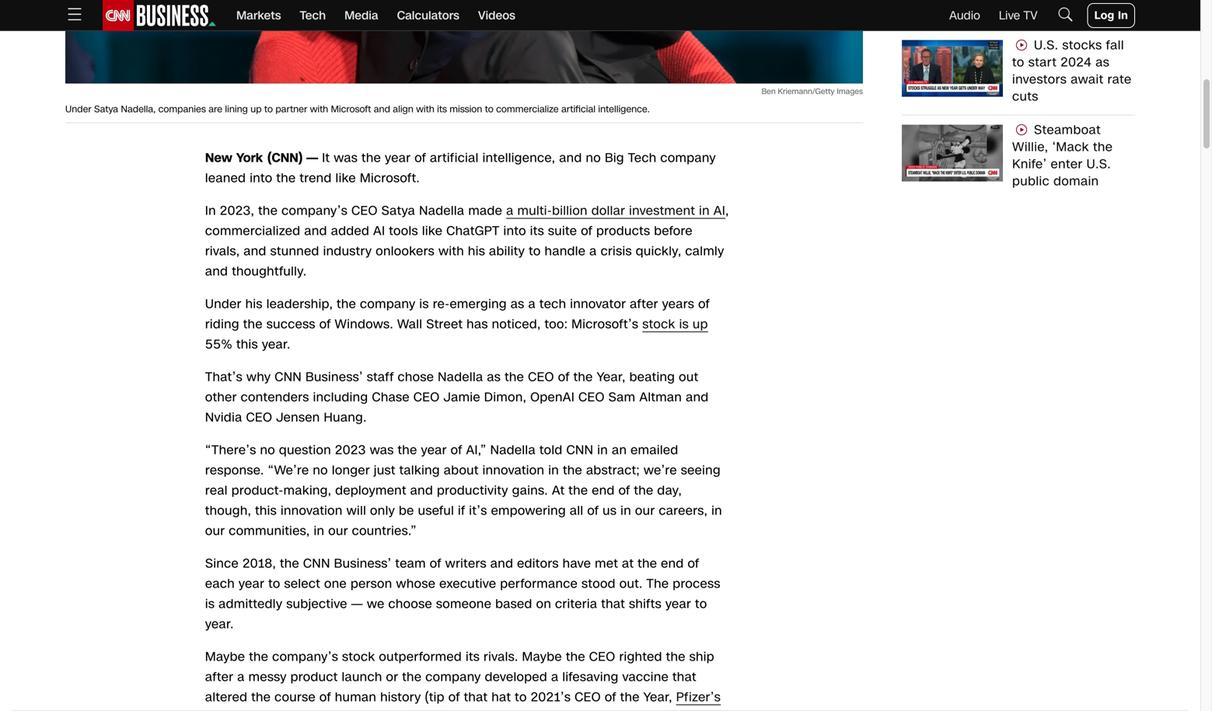 Task type: vqa. For each thing, say whether or not it's contained in the screenshot.
Arts link
no



Task type: locate. For each thing, give the bounding box(es) containing it.
0 horizontal spatial was
[[334, 149, 358, 167]]

nadella inside "there's no question 2023 was the year of ai," nadella told cnn in an emailed response. "we're no longer just talking about innovation in the abstract; we're seeing real product-making, deployment and productivity gains. at the end of the day, though, this innovation will only be useful if it's empowering all of us in our careers, in our communities, in our countries."
[[490, 442, 536, 459]]

under left nadella,
[[65, 103, 91, 116]]

business' inside 'that's why cnn business' staff chose nadella as the ceo of the year, beating out other contenders including chase ceo jamie dimon, openai ceo sam altman and nvidia ceo jensen huang.'
[[306, 369, 363, 386]]

0 vertical spatial company's
[[282, 202, 348, 220]]

this inside "there's no question 2023 was the year of ai," nadella told cnn in an emailed response. "we're no longer just talking about innovation in the abstract; we're seeing real product-making, deployment and productivity gains. at the end of the day, though, this innovation will only be useful if it's empowering all of us in our careers, in our communities, in our countries."
[[255, 502, 277, 520]]

was up just
[[370, 442, 394, 459]]

u.s. right "enter"
[[1087, 155, 1111, 173]]

0 vertical spatial nadella
[[419, 202, 465, 220]]

at
[[622, 555, 634, 573]]

handle
[[545, 243, 586, 260]]

company's
[[282, 202, 348, 220], [272, 649, 338, 666]]

satya up tools
[[382, 202, 415, 220]]

1 vertical spatial is
[[679, 316, 689, 333]]

ai up calmly
[[714, 202, 726, 220]]

1 vertical spatial that
[[673, 669, 697, 686]]

1 horizontal spatial maybe
[[522, 649, 562, 666]]

to left start
[[1012, 53, 1025, 71]]

1 horizontal spatial stock
[[642, 316, 675, 333]]

steamboat
[[1034, 121, 1101, 139]]

2 vertical spatial company
[[426, 669, 481, 686]]

a left tech
[[528, 296, 536, 313]]

1 maybe from the left
[[205, 649, 245, 666]]

bourla
[[246, 709, 284, 711]]

success
[[267, 316, 316, 333]]

1 horizontal spatial under
[[205, 296, 242, 313]]

riding
[[205, 316, 239, 333]]

in down making,
[[314, 523, 324, 540]]

end up the
[[661, 555, 684, 573]]

1 horizontal spatial into
[[504, 222, 526, 240]]

a up altered at bottom
[[237, 669, 245, 686]]

of down lifesaving
[[605, 689, 616, 706]]

log in
[[1095, 8, 1128, 23]]

1 horizontal spatial that
[[601, 596, 625, 613]]

developed
[[485, 669, 547, 686]]

0 vertical spatial year,
[[597, 369, 626, 386]]

was right it
[[334, 149, 358, 167]]

real
[[205, 482, 228, 500]]

is left re-
[[419, 296, 429, 313]]

0 vertical spatial u.s.
[[1034, 36, 1059, 54]]

1 horizontal spatial artificial
[[561, 103, 596, 116]]

1 horizontal spatial as
[[511, 296, 525, 313]]

that left hat
[[464, 689, 488, 706]]

after inside under his leadership, the company is re-emerging as a tech innovator after years of riding the success of windows. wall street has noticed, too: microsoft's
[[630, 296, 658, 313]]

year up microsoft.
[[385, 149, 411, 167]]

year up admittedly
[[239, 575, 264, 593]]

this right 55%
[[236, 336, 258, 353]]

no up "we're
[[260, 442, 275, 459]]

0 horizontal spatial ai
[[373, 222, 385, 240]]

business'
[[306, 369, 363, 386], [334, 555, 391, 573]]

artificial left intelligence.
[[561, 103, 596, 116]]

0 horizontal spatial tech
[[300, 7, 326, 24]]

1 vertical spatial this
[[255, 502, 277, 520]]

of up openai
[[558, 369, 570, 386]]

under his leadership, the company is re-emerging as a tech innovator after years of riding the success of windows. wall street has noticed, too: microsoft's
[[205, 296, 710, 333]]

into up ability
[[504, 222, 526, 240]]

after inside maybe the company's stock outperformed its rivals. maybe the ceo righted the ship after a messy product launch or the company developed a lifesaving vaccine that altered the course of human history (tip of that hat to 2021's ceo of the year,
[[205, 669, 234, 686]]

cnn inside since 2018, the cnn business' team of writers and editors have met at the end of each year to select one person whose executive performance stood out. the process is admittedly subjective — we choose someone based on criteria that shifts year to year.
[[303, 555, 330, 573]]

its left the mission
[[437, 103, 447, 116]]

stock inside stock is up 55% this year.
[[642, 316, 675, 333]]

artificial down the mission
[[430, 149, 479, 167]]

his down the thoughtfully.
[[245, 296, 263, 313]]

no left big
[[586, 149, 601, 167]]

audio link
[[949, 7, 980, 24]]

company up the investment
[[660, 149, 716, 167]]

1 horizontal spatial company
[[426, 669, 481, 686]]

open menu icon image
[[65, 5, 84, 24]]

that's why cnn business' staff chose nadella as the ceo of the year, beating out other contenders including chase ceo jamie dimon, openai ceo sam altman and nvidia ceo jensen huang.
[[205, 369, 709, 427]]

suite
[[548, 222, 577, 240]]

thoughtfully.
[[232, 263, 307, 280]]

no inside it was the year of artificial intelligence, and no big tech company leaned into the trend like microsoft.
[[586, 149, 601, 167]]

year. down admittedly
[[205, 616, 234, 633]]

his inside under his leadership, the company is re-emerging as a tech innovator after years of riding the success of windows. wall street has noticed, too: microsoft's
[[245, 296, 263, 313]]

0 vertical spatial after
[[630, 296, 658, 313]]

2 horizontal spatial company
[[660, 149, 716, 167]]

nadella for satya
[[419, 202, 465, 220]]

no
[[586, 149, 601, 167], [260, 442, 275, 459], [313, 462, 328, 479]]

1 vertical spatial innovation
[[281, 502, 343, 520]]

1 vertical spatial satya
[[382, 202, 415, 220]]

1 horizontal spatial ai
[[714, 202, 726, 220]]

1 vertical spatial u.s.
[[1087, 155, 1111, 173]]

0 vertical spatial business'
[[306, 369, 363, 386]]

0 horizontal spatial as
[[487, 369, 501, 386]]

2 horizontal spatial with
[[439, 243, 464, 260]]

is down each
[[205, 596, 215, 613]]

1 vertical spatial artificial
[[430, 149, 479, 167]]

to inside , commercialized and added ai tools like chatgpt into its suite of products before rivals, and stunned industry onlookers with his ability to handle a crisis quickly, calmly and thoughtfully.
[[529, 243, 541, 260]]

2 horizontal spatial as
[[1096, 53, 1110, 71]]

calculators
[[397, 7, 459, 24]]

nadella inside 'that's why cnn business' staff chose nadella as the ceo of the year, beating out other contenders including chase ceo jamie dimon, openai ceo sam altman and nvidia ceo jensen huang.'
[[438, 369, 483, 386]]

up inside stock is up 55% this year.
[[693, 316, 708, 333]]

tech left 'media' on the top
[[300, 7, 326, 24]]

0 vertical spatial as
[[1096, 53, 1110, 71]]

cnn up contenders
[[275, 369, 302, 386]]

that inside since 2018, the cnn business' team of writers and editors have met at the end of each year to select one person whose executive performance stood out. the process is admittedly subjective — we choose someone based on criteria that shifts year to year.
[[601, 596, 625, 613]]

the inside the steamboat willie, 'mack the knife' enter u.s. public domain
[[1093, 138, 1113, 156]]

2 horizontal spatial its
[[530, 222, 544, 240]]

1 horizontal spatial —
[[351, 596, 363, 613]]

innovation up the gains. at bottom left
[[483, 462, 545, 479]]

domain
[[1054, 172, 1099, 190]]

the
[[647, 575, 669, 593]]

fall
[[1106, 36, 1124, 54]]

business' up the including
[[306, 369, 363, 386]]

of down leadership,
[[319, 316, 331, 333]]

a right made
[[506, 202, 514, 220]]

year. inside since 2018, the cnn business' team of writers and editors have met at the end of each year to select one person whose executive performance stood out. the process is admittedly subjective — we choose someone based on criteria that shifts year to year.
[[205, 616, 234, 633]]

company's up product
[[272, 649, 338, 666]]

including
[[313, 389, 368, 406]]

0 vertical spatial up
[[251, 103, 262, 116]]

0 vertical spatial ai
[[714, 202, 726, 220]]

cnn right york
[[272, 149, 298, 167]]

end up us
[[592, 482, 615, 500]]

as up the dimon,
[[487, 369, 501, 386]]

1 vertical spatial nadella
[[438, 369, 483, 386]]

1 vertical spatial year,
[[644, 689, 672, 706]]

was
[[334, 149, 358, 167], [370, 442, 394, 459]]

year inside "there's no question 2023 was the year of ai," nadella told cnn in an emailed response. "we're no longer just talking about innovation in the abstract; we're seeing real product-making, deployment and productivity gains. at the end of the day, though, this innovation will only be useful if it's empowering all of us in our careers, in our communities, in our countries."
[[421, 442, 447, 459]]

artificial inside it was the year of artificial intelligence, and no big tech company leaned into the trend like microsoft.
[[430, 149, 479, 167]]

1 vertical spatial —
[[351, 596, 363, 613]]

0 vertical spatial stock
[[642, 316, 675, 333]]

1 horizontal spatial year.
[[262, 336, 291, 353]]

satya left nadella,
[[94, 103, 118, 116]]

innovation down making,
[[281, 502, 343, 520]]

media link
[[345, 0, 378, 31]]

in left ,
[[699, 202, 710, 220]]

'mack
[[1052, 138, 1089, 156]]

0 vertical spatial innovation
[[483, 462, 545, 479]]

— inside since 2018, the cnn business' team of writers and editors have met at the end of each year to select one person whose executive performance stood out. the process is admittedly subjective — we choose someone based on criteria that shifts year to year.
[[351, 596, 363, 613]]

0 vertical spatial that
[[601, 596, 625, 613]]

microsoft
[[331, 103, 371, 116]]

of right (tip
[[448, 689, 460, 706]]

0 vertical spatial like
[[336, 170, 356, 187]]

empowering
[[491, 502, 566, 520]]

since
[[205, 555, 239, 573]]

jensen
[[276, 409, 320, 427]]

commercialized
[[205, 222, 300, 240]]

the
[[1093, 138, 1113, 156], [362, 149, 381, 167], [276, 170, 296, 187], [258, 202, 278, 220], [337, 296, 356, 313], [243, 316, 263, 333], [505, 369, 524, 386], [574, 369, 593, 386], [398, 442, 417, 459], [563, 462, 582, 479], [569, 482, 588, 500], [634, 482, 654, 500], [280, 555, 299, 573], [638, 555, 657, 573], [249, 649, 268, 666], [566, 649, 585, 666], [666, 649, 686, 666], [402, 669, 422, 686], [251, 689, 271, 706], [620, 689, 640, 706]]

seeing
[[681, 462, 721, 479]]

like right tools
[[422, 222, 443, 240]]

pfizer's
[[676, 689, 721, 706]]

0 horizontal spatial his
[[245, 296, 263, 313]]

with right partner
[[310, 103, 328, 116]]

a inside under his leadership, the company is re-emerging as a tech innovator after years of riding the success of windows. wall street has noticed, too: microsoft's
[[528, 296, 536, 313]]

of inside , commercialized and added ai tools like chatgpt into its suite of products before rivals, and stunned industry onlookers with his ability to handle a crisis quickly, calmly and thoughtfully.
[[581, 222, 593, 240]]

someone
[[436, 596, 492, 613]]

year, inside maybe the company's stock outperformed its rivals. maybe the ceo righted the ship after a messy product launch or the company developed a lifesaving vaccine that altered the course of human history (tip of that hat to 2021's ceo of the year,
[[644, 689, 672, 706]]

1 vertical spatial no
[[260, 442, 275, 459]]

1 horizontal spatial was
[[370, 442, 394, 459]]

and inside 'that's why cnn business' staff chose nadella as the ceo of the year, beating out other contenders including chase ceo jamie dimon, openai ceo sam altman and nvidia ceo jensen huang.'
[[686, 389, 709, 406]]

cnn up select
[[303, 555, 330, 573]]

tech
[[300, 7, 326, 24], [628, 149, 657, 167]]

a up 2021's
[[551, 669, 559, 686]]

our down though,
[[205, 523, 225, 540]]

1 horizontal spatial like
[[422, 222, 443, 240]]

1 horizontal spatial its
[[466, 649, 480, 666]]

ceo
[[351, 202, 378, 220], [528, 369, 554, 386], [414, 389, 440, 406], [579, 389, 605, 406], [246, 409, 272, 427], [589, 649, 616, 666], [575, 689, 601, 706]]

0 vertical spatial into
[[250, 170, 273, 187]]

under up "riding"
[[205, 296, 242, 313]]

of right the suite
[[581, 222, 593, 240]]

with right align
[[416, 103, 434, 116]]

0 vertical spatial this
[[236, 336, 258, 353]]

stock
[[642, 316, 675, 333], [342, 649, 375, 666]]

0 vertical spatial under
[[65, 103, 91, 116]]

crisis
[[601, 243, 632, 260]]

human
[[335, 689, 376, 706]]

up down years
[[693, 316, 708, 333]]

company's inside maybe the company's stock outperformed its rivals. maybe the ceo righted the ship after a messy product launch or the company developed a lifesaving vaccine that altered the course of human history (tip of that hat to 2021's ceo of the year,
[[272, 649, 338, 666]]

after left years
[[630, 296, 658, 313]]

choose
[[388, 596, 432, 613]]

1 vertical spatial end
[[661, 555, 684, 573]]

1 horizontal spatial u.s.
[[1087, 155, 1111, 173]]

2 horizontal spatial is
[[679, 316, 689, 333]]

is
[[419, 296, 429, 313], [679, 316, 689, 333], [205, 596, 215, 613]]

just
[[374, 462, 396, 479]]

like right the trend
[[336, 170, 356, 187]]

product
[[291, 669, 338, 686]]

up right lining
[[251, 103, 262, 116]]

business' up person
[[334, 555, 391, 573]]

0 horizontal spatial like
[[336, 170, 356, 187]]

under inside under his leadership, the company is re-emerging as a tech innovator after years of riding the success of windows. wall street has noticed, too: microsoft's
[[205, 296, 242, 313]]

maybe up altered at bottom
[[205, 649, 245, 666]]

made
[[468, 202, 502, 220]]

person
[[351, 575, 392, 593]]

its inside , commercialized and added ai tools like chatgpt into its suite of products before rivals, and stunned industry onlookers with his ability to handle a crisis quickly, calmly and thoughtfully.
[[530, 222, 544, 240]]

re-
[[433, 296, 450, 313]]

like inside it was the year of artificial intelligence, and no big tech company leaned into the trend like microsoft.
[[336, 170, 356, 187]]

to right hat
[[515, 689, 527, 706]]

sig video image
[[1012, 38, 1031, 54]]

year up 'talking'
[[421, 442, 447, 459]]

exp mickey mouse copyright public domain  010303pseg2 cnni business_00004001.png image
[[902, 125, 1003, 181]]

is down years
[[679, 316, 689, 333]]

1 vertical spatial as
[[511, 296, 525, 313]]

and left align
[[374, 103, 390, 116]]

0 horizontal spatial innovation
[[281, 502, 343, 520]]

berlin, germany - october 17:  satya nadella at the axel springer award at axel springer neubau on october 17, 2023 in berlin, germany. (photo by ben kriemann/getty images) image
[[65, 0, 863, 84]]

under for under his leadership, the company is re-emerging as a tech innovator after years of riding the success of windows. wall street has noticed, too: microsoft's
[[205, 296, 242, 313]]

it was the year of artificial intelligence, and no big tech company leaned into the trend like microsoft.
[[205, 149, 716, 187]]

2 horizontal spatial no
[[586, 149, 601, 167]]

0 vertical spatial was
[[334, 149, 358, 167]]

0 vertical spatial company
[[660, 149, 716, 167]]

of left ai,"
[[451, 442, 462, 459]]

history
[[380, 689, 421, 706]]

of right team
[[430, 555, 441, 573]]

of up microsoft.
[[415, 149, 426, 167]]

deployment
[[335, 482, 406, 500]]

1 vertical spatial up
[[693, 316, 708, 333]]

all
[[570, 502, 583, 520]]

and left big
[[559, 149, 582, 167]]

2018,
[[243, 555, 276, 573]]

ship
[[689, 649, 715, 666]]

whose
[[396, 575, 436, 593]]

company
[[660, 149, 716, 167], [360, 296, 416, 313], [426, 669, 481, 686]]

stock inside maybe the company's stock outperformed its rivals. maybe the ceo righted the ship after a messy product launch or the company developed a lifesaving vaccine that altered the course of human history (tip of that hat to 2021's ceo of the year,
[[342, 649, 375, 666]]

live tv link
[[999, 7, 1038, 24]]

stock is up link
[[642, 316, 708, 333]]

0 vertical spatial his
[[468, 243, 485, 260]]

0 horizontal spatial artificial
[[430, 149, 479, 167]]

0 horizontal spatial year,
[[597, 369, 626, 386]]

onlookers
[[376, 243, 435, 260]]

product-
[[232, 482, 284, 500]]

0 vertical spatial end
[[592, 482, 615, 500]]

1 vertical spatial its
[[530, 222, 544, 240]]

1 horizontal spatial year,
[[644, 689, 672, 706]]

openai
[[530, 389, 575, 406]]

company inside it was the year of artificial intelligence, and no big tech company leaned into the trend like microsoft.
[[660, 149, 716, 167]]

of inside 'that's why cnn business' staff chose nadella as the ceo of the year, beating out other contenders including chase ceo jamie dimon, openai ceo sam altman and nvidia ceo jensen huang.'
[[558, 369, 570, 386]]

0 vertical spatial —
[[306, 149, 318, 167]]

our right us
[[635, 502, 655, 520]]

as inside "u.s. stocks fall to start 2024 as investors await rate cuts"
[[1096, 53, 1110, 71]]

1 horizontal spatial up
[[693, 316, 708, 333]]

nadella right ai,"
[[490, 442, 536, 459]]

0 vertical spatial its
[[437, 103, 447, 116]]

0 horizontal spatial u.s.
[[1034, 36, 1059, 54]]

in right log
[[1118, 8, 1128, 23]]

1 horizontal spatial in
[[1118, 8, 1128, 23]]

cnn inside 'that's why cnn business' staff chose nadella as the ceo of the year, beating out other contenders including chase ceo jamie dimon, openai ceo sam altman and nvidia ceo jensen huang.'
[[275, 369, 302, 386]]

why
[[246, 369, 271, 386]]

1 horizontal spatial innovation
[[483, 462, 545, 479]]

under satya nadella, companies are lining up to partner with microsoft and align with its mission to commercialize artificial intelligence.
[[65, 103, 650, 116]]

nadella up "chatgpt"
[[419, 202, 465, 220]]

his down "chatgpt"
[[468, 243, 485, 260]]

1 vertical spatial company's
[[272, 649, 338, 666]]

0 horizontal spatial under
[[65, 103, 91, 116]]

have
[[563, 555, 591, 573]]

business' inside since 2018, the cnn business' team of writers and editors have met at the end of each year to select one person whose executive performance stood out. the process is admittedly subjective — we choose someone based on criteria that shifts year to year.
[[334, 555, 391, 573]]

stock down years
[[642, 316, 675, 333]]

of
[[415, 149, 426, 167], [581, 222, 593, 240], [698, 296, 710, 313], [319, 316, 331, 333], [558, 369, 570, 386], [451, 442, 462, 459], [619, 482, 630, 500], [587, 502, 599, 520], [430, 555, 441, 573], [688, 555, 699, 573], [319, 689, 331, 706], [448, 689, 460, 706], [605, 689, 616, 706]]

a
[[506, 202, 514, 220], [590, 243, 597, 260], [528, 296, 536, 313], [237, 669, 245, 686], [551, 669, 559, 686]]

after up altered at bottom
[[205, 669, 234, 686]]

company up pfizer's albert bourla link
[[426, 669, 481, 686]]

its inside maybe the company's stock outperformed its rivals. maybe the ceo righted the ship after a messy product launch or the company developed a lifesaving vaccine that altered the course of human history (tip of that hat to 2021's ceo of the year,
[[466, 649, 480, 666]]

to right ability
[[529, 243, 541, 260]]

writers
[[445, 555, 487, 573]]

nadella up jamie
[[438, 369, 483, 386]]

day,
[[657, 482, 682, 500]]

2 vertical spatial nadella
[[490, 442, 536, 459]]

ai inside , commercialized and added ai tools like chatgpt into its suite of products before rivals, and stunned industry onlookers with his ability to handle a crisis quickly, calmly and thoughtfully.
[[373, 222, 385, 240]]

2 vertical spatial its
[[466, 649, 480, 666]]

too:
[[545, 316, 568, 333]]

that down stood
[[601, 596, 625, 613]]

this
[[236, 336, 258, 353], [255, 502, 277, 520]]

2 vertical spatial that
[[464, 689, 488, 706]]

1 vertical spatial year.
[[205, 616, 234, 633]]

1 vertical spatial was
[[370, 442, 394, 459]]

to inside "u.s. stocks fall to start 2024 as investors await rate cuts"
[[1012, 53, 1025, 71]]

0 horizontal spatial after
[[205, 669, 234, 686]]

hat
[[492, 689, 511, 706]]

ai left tools
[[373, 222, 385, 240]]

u.s.
[[1034, 36, 1059, 54], [1087, 155, 1111, 173]]

1 vertical spatial company
[[360, 296, 416, 313]]

one
[[324, 575, 347, 593]]

as up noticed,
[[511, 296, 525, 313]]

and inside since 2018, the cnn business' team of writers and editors have met at the end of each year to select one person whose executive performance stood out. the process is admittedly subjective — we choose someone based on criteria that shifts year to year.
[[490, 555, 513, 573]]

1 horizontal spatial end
[[661, 555, 684, 573]]

2 horizontal spatial that
[[673, 669, 697, 686]]

cnn right told
[[566, 442, 594, 459]]

0 vertical spatial satya
[[94, 103, 118, 116]]

1 vertical spatial like
[[422, 222, 443, 240]]

1 horizontal spatial after
[[630, 296, 658, 313]]

audio
[[949, 7, 980, 24]]

and right writers
[[490, 555, 513, 573]]

trend
[[300, 170, 332, 187]]

companies
[[158, 103, 206, 116]]

year, up sam
[[597, 369, 626, 386]]

a left crisis
[[590, 243, 597, 260]]

ceo up added
[[351, 202, 378, 220]]

our down "will" on the bottom left of the page
[[328, 523, 348, 540]]

1 vertical spatial under
[[205, 296, 242, 313]]

end
[[592, 482, 615, 500], [661, 555, 684, 573]]

as right the 2024
[[1096, 53, 1110, 71]]

as inside under his leadership, the company is re-emerging as a tech innovator after years of riding the success of windows. wall street has noticed, too: microsoft's
[[511, 296, 525, 313]]

that
[[601, 596, 625, 613], [673, 669, 697, 686], [464, 689, 488, 706]]

in left 2023,
[[205, 202, 216, 220]]

1 vertical spatial business'
[[334, 555, 391, 573]]

its down the multi-
[[530, 222, 544, 240]]

nvidia
[[205, 409, 242, 427]]



Task type: describe. For each thing, give the bounding box(es) containing it.
to down process
[[695, 596, 707, 613]]

year down process
[[665, 596, 691, 613]]

tech inside it was the year of artificial intelligence, and no big tech company leaned into the trend like microsoft.
[[628, 149, 657, 167]]

ben kriemann/getty images
[[762, 86, 863, 97]]

in right the careers,
[[712, 502, 722, 520]]

1 horizontal spatial satya
[[382, 202, 415, 220]]

and down rivals,
[[205, 263, 228, 280]]

commercialize
[[496, 103, 559, 116]]

course
[[275, 689, 316, 706]]

tools
[[389, 222, 418, 240]]

rivals.
[[484, 649, 518, 666]]

stock is up 55% this year.
[[205, 316, 708, 353]]

0 horizontal spatial its
[[437, 103, 447, 116]]

subjective
[[286, 596, 347, 613]]

company inside maybe the company's stock outperformed its rivals. maybe the ceo righted the ship after a messy product launch or the company developed a lifesaving vaccine that altered the course of human history (tip of that hat to 2021's ceo of the year,
[[426, 669, 481, 686]]

products
[[596, 222, 650, 240]]

are
[[209, 103, 222, 116]]

and up stunned
[[304, 222, 327, 240]]

0 horizontal spatial —
[[306, 149, 318, 167]]

stunned
[[270, 243, 319, 260]]

altered
[[205, 689, 247, 706]]

(tip
[[425, 689, 445, 706]]

billion
[[552, 202, 588, 220]]

0 horizontal spatial satya
[[94, 103, 118, 116]]

of up process
[[688, 555, 699, 573]]

albert
[[205, 709, 242, 711]]

each
[[205, 575, 235, 593]]

as inside 'that's why cnn business' staff chose nadella as the ceo of the year, beating out other contenders including chase ceo jamie dimon, openai ceo sam altman and nvidia ceo jensen huang.'
[[487, 369, 501, 386]]

on
[[536, 596, 551, 613]]

u.s. stocks fall to start 2024 as investors await rate cuts
[[1012, 36, 1132, 105]]

cnn inside "there's no question 2023 was the year of ai," nadella told cnn in an emailed response. "we're no longer just talking about innovation in the abstract; we're seeing real product-making, deployment and productivity gains. at the end of the day, though, this innovation will only be useful if it's empowering all of us in our careers, in our communities, in our countries."
[[566, 442, 594, 459]]

in down told
[[548, 462, 559, 479]]

log
[[1095, 8, 1115, 23]]

to right the mission
[[485, 103, 494, 116]]

0 horizontal spatial up
[[251, 103, 262, 116]]

based
[[495, 596, 532, 613]]

productivity
[[437, 482, 508, 500]]

0 horizontal spatial no
[[260, 442, 275, 459]]

though,
[[205, 502, 251, 520]]

will
[[346, 502, 366, 520]]

it
[[322, 149, 330, 167]]

year, inside 'that's why cnn business' staff chose nadella as the ceo of the year, beating out other contenders including chase ceo jamie dimon, openai ceo sam altman and nvidia ceo jensen huang.'
[[597, 369, 626, 386]]

chose
[[398, 369, 434, 386]]

"there's
[[205, 442, 256, 459]]

u.s. inside the steamboat willie, 'mack the knife' enter u.s. public domain
[[1087, 155, 1111, 173]]

outperformed
[[379, 649, 462, 666]]

partner
[[276, 103, 307, 116]]

editors
[[517, 555, 559, 573]]

"there's no question 2023 was the year of ai," nadella told cnn in an emailed response. "we're no longer just talking about innovation in the abstract; we're seeing real product-making, deployment and productivity gains. at the end of the day, though, this innovation will only be useful if it's empowering all of us in our careers, in our communities, in our countries."
[[205, 442, 722, 540]]

leadership,
[[266, 296, 333, 313]]

ceo down chose in the bottom of the page
[[414, 389, 440, 406]]

years
[[662, 296, 695, 313]]

end inside "there's no question 2023 was the year of ai," nadella told cnn in an emailed response. "we're no longer just talking about innovation in the abstract; we're seeing real product-making, deployment and productivity gains. at the end of the day, though, this innovation will only be useful if it's empowering all of us in our careers, in our communities, in our countries."
[[592, 482, 615, 500]]

1 horizontal spatial our
[[328, 523, 348, 540]]

ability
[[489, 243, 525, 260]]

year inside it was the year of artificial intelligence, and no big tech company leaned into the trend like microsoft.
[[385, 149, 411, 167]]

this inside stock is up 55% this year.
[[236, 336, 258, 353]]

ceo down contenders
[[246, 409, 272, 427]]

is inside under his leadership, the company is re-emerging as a tech innovator after years of riding the success of windows. wall street has noticed, too: microsoft's
[[419, 296, 429, 313]]

was inside it was the year of artificial intelligence, and no big tech company leaned into the trend like microsoft.
[[334, 149, 358, 167]]

and inside "there's no question 2023 was the year of ai," nadella told cnn in an emailed response. "we're no longer just talking about innovation in the abstract; we're seeing real product-making, deployment and productivity gains. at the end of the day, though, this innovation will only be useful if it's empowering all of us in our careers, in our communities, in our countries."
[[410, 482, 433, 500]]

a inside , commercialized and added ai tools like chatgpt into its suite of products before rivals, and stunned industry onlookers with his ability to handle a crisis quickly, calmly and thoughtfully.
[[590, 243, 597, 260]]

intelligence,
[[483, 149, 555, 167]]

into inside , commercialized and added ai tools like chatgpt into its suite of products before rivals, and stunned industry onlookers with his ability to handle a crisis quickly, calmly and thoughtfully.
[[504, 222, 526, 240]]

and inside it was the year of artificial intelligence, and no big tech company leaned into the trend like microsoft.
[[559, 149, 582, 167]]

is inside stock is up 55% this year.
[[679, 316, 689, 333]]

his inside , commercialized and added ai tools like chatgpt into its suite of products before rivals, and stunned industry onlookers with his ability to handle a crisis quickly, calmly and thoughtfully.
[[468, 243, 485, 260]]

0 horizontal spatial with
[[310, 103, 328, 116]]

log in link
[[1088, 3, 1135, 28]]

el ascenso y la caida de jeffrey epstein abusos sexuales pkg digital original _00043428.jpg image
[[902, 0, 1003, 20]]

and down "commercialized"
[[244, 243, 266, 260]]

a multi-billion dollar investment in ai link
[[506, 202, 726, 220]]

in left an
[[597, 442, 608, 459]]

intelligence.
[[598, 103, 650, 116]]

communities,
[[229, 523, 310, 540]]

vaccine
[[622, 669, 669, 686]]

righted
[[619, 649, 662, 666]]

0 vertical spatial tech
[[300, 7, 326, 24]]

search icon image
[[1056, 5, 1075, 24]]

emerging
[[450, 296, 507, 313]]

ceo left sam
[[579, 389, 605, 406]]

0 vertical spatial artificial
[[561, 103, 596, 116]]

admittedly
[[219, 596, 283, 613]]

to left partner
[[264, 103, 273, 116]]

u.s. inside "u.s. stocks fall to start 2024 as investors await rate cuts"
[[1034, 36, 1059, 54]]

1 vertical spatial in
[[205, 202, 216, 220]]

rivals,
[[205, 243, 240, 260]]

end inside since 2018, the cnn business' team of writers and editors have met at the end of each year to select one person whose executive performance stood out. the process is admittedly subjective — we choose someone based on criteria that shifts year to year.
[[661, 555, 684, 573]]

altman
[[639, 389, 682, 406]]

rate
[[1108, 71, 1132, 88]]

exp stocks markets hooper intv 010303pseg1 cnni business_00002401.png image
[[902, 40, 1003, 97]]

mission
[[450, 103, 482, 116]]

huang.
[[324, 409, 367, 427]]

with inside , commercialized and added ai tools like chatgpt into its suite of products before rivals, and stunned industry onlookers with his ability to handle a crisis quickly, calmly and thoughtfully.
[[439, 243, 464, 260]]

windows.
[[335, 316, 393, 333]]

before
[[654, 222, 693, 240]]

1 horizontal spatial with
[[416, 103, 434, 116]]

pfizer's albert bourla link
[[205, 689, 721, 711]]

like inside , commercialized and added ai tools like chatgpt into its suite of products before rivals, and stunned industry onlookers with his ability to handle a crisis quickly, calmly and thoughtfully.
[[422, 222, 443, 240]]

of right all
[[587, 502, 599, 520]]

investors
[[1012, 71, 1067, 88]]

in inside log in link
[[1118, 8, 1128, 23]]

0 horizontal spatial that
[[464, 689, 488, 706]]

under for under satya nadella, companies are lining up to partner with microsoft and align with its mission to commercialize artificial intelligence.
[[65, 103, 91, 116]]

gains.
[[512, 482, 548, 500]]

contenders
[[241, 389, 309, 406]]

was inside "there's no question 2023 was the year of ai," nadella told cnn in an emailed response. "we're no longer just talking about innovation in the abstract; we're seeing real product-making, deployment and productivity gains. at the end of the day, though, this innovation will only be useful if it's empowering all of us in our careers, in our communities, in our countries."
[[370, 442, 394, 459]]

met
[[595, 555, 618, 573]]

ceo up lifesaving
[[589, 649, 616, 666]]

2023,
[[220, 202, 254, 220]]

of down 'abstract;' at bottom
[[619, 482, 630, 500]]

of down product
[[319, 689, 331, 706]]

careers,
[[659, 502, 708, 520]]

tech link
[[300, 0, 326, 31]]

out.
[[620, 575, 643, 593]]

2 vertical spatial no
[[313, 462, 328, 479]]

since 2018, the cnn business' team of writers and editors have met at the end of each year to select one person whose executive performance stood out. the process is admittedly subjective — we choose someone based on criteria that shifts year to year.
[[205, 555, 721, 633]]

sig video image
[[1012, 123, 1031, 139]]

company inside under his leadership, the company is re-emerging as a tech innovator after years of riding the success of windows. wall street has noticed, too: microsoft's
[[360, 296, 416, 313]]

,
[[726, 202, 729, 220]]

to inside maybe the company's stock outperformed its rivals. maybe the ceo righted the ship after a messy product launch or the company developed a lifesaving vaccine that altered the course of human history (tip of that hat to 2021's ceo of the year,
[[515, 689, 527, 706]]

2 maybe from the left
[[522, 649, 562, 666]]

shifts
[[629, 596, 662, 613]]

us
[[603, 502, 617, 520]]

new york
[[205, 149, 263, 167]]

launch
[[342, 669, 382, 686]]

ceo down lifesaving
[[575, 689, 601, 706]]

performance
[[500, 575, 578, 593]]

into inside it was the year of artificial intelligence, and no big tech company leaned into the trend like microsoft.
[[250, 170, 273, 187]]

, commercialized and added ai tools like chatgpt into its suite of products before rivals, and stunned industry onlookers with his ability to handle a crisis quickly, calmly and thoughtfully.
[[205, 202, 729, 280]]

is inside since 2018, the cnn business' team of writers and editors have met at the end of each year to select one person whose executive performance stood out. the process is admittedly subjective — we choose someone based on criteria that shifts year to year.
[[205, 596, 215, 613]]

willie,
[[1012, 138, 1048, 156]]

2 horizontal spatial our
[[635, 502, 655, 520]]

staff
[[367, 369, 394, 386]]

year. inside stock is up 55% this year.
[[262, 336, 291, 353]]

tv
[[1024, 7, 1038, 24]]

longer
[[332, 462, 370, 479]]

0 horizontal spatial our
[[205, 523, 225, 540]]

in right us
[[621, 502, 631, 520]]

media
[[345, 7, 378, 24]]

to down "2018,"
[[268, 575, 280, 593]]

it's
[[469, 502, 487, 520]]

ceo up openai
[[528, 369, 554, 386]]

lining
[[225, 103, 248, 116]]

told
[[540, 442, 563, 459]]

steamboat willie, 'mack the knife' enter u.s. public domain
[[1012, 121, 1113, 190]]

nadella for chose
[[438, 369, 483, 386]]

be
[[399, 502, 414, 520]]

has
[[467, 316, 488, 333]]

enter
[[1051, 155, 1083, 173]]

ai,"
[[466, 442, 487, 459]]

steamboat willie, 'mack the knife' enter u.s. public domain link
[[1003, 121, 1135, 190]]

2024
[[1061, 53, 1092, 71]]

york
[[236, 149, 263, 167]]

of inside it was the year of artificial intelligence, and no big tech company leaned into the trend like microsoft.
[[415, 149, 426, 167]]

out
[[679, 369, 699, 386]]

of right years
[[698, 296, 710, 313]]



